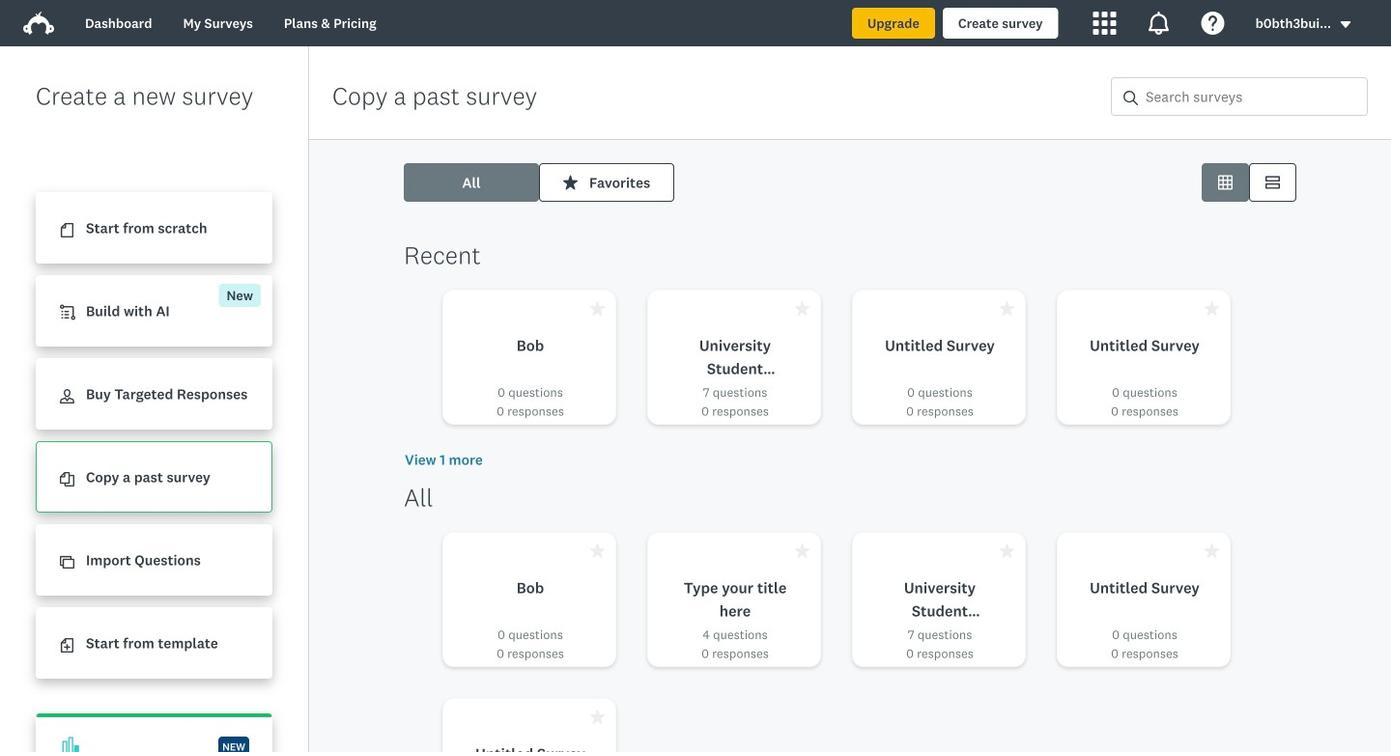 Task type: locate. For each thing, give the bounding box(es) containing it.
textboxmultiple image
[[1266, 175, 1280, 190]]

documentclone image
[[60, 473, 74, 487]]

clone image
[[60, 556, 74, 570]]

grid image
[[1218, 175, 1233, 190]]

starfilled image
[[590, 301, 605, 316], [1000, 301, 1015, 316], [590, 544, 605, 559], [795, 544, 810, 559], [1000, 544, 1015, 559], [590, 710, 605, 725]]

2 brand logo image from the top
[[23, 12, 54, 35]]

starfilled image
[[563, 175, 578, 190], [795, 301, 810, 316], [1205, 301, 1219, 316], [1205, 544, 1219, 559]]

brand logo image
[[23, 8, 54, 39], [23, 12, 54, 35]]

products icon image
[[1093, 12, 1117, 35], [1093, 12, 1117, 35]]

dropdown arrow icon image
[[1339, 18, 1353, 31], [1341, 21, 1351, 28]]

Search surveys field
[[1138, 78, 1367, 115]]

search image
[[1124, 91, 1138, 105]]

user image
[[60, 390, 74, 404]]

notification center icon image
[[1148, 12, 1171, 35]]

help icon image
[[1202, 12, 1225, 35]]



Task type: vqa. For each thing, say whether or not it's contained in the screenshot.
TrustedSite helps keep you safe from identity theft, credit card fraud, spyware, spam, viruses and online scams image
no



Task type: describe. For each thing, give the bounding box(es) containing it.
document image
[[60, 223, 74, 238]]

1 brand logo image from the top
[[23, 8, 54, 39]]

documentplus image
[[60, 639, 74, 653]]



